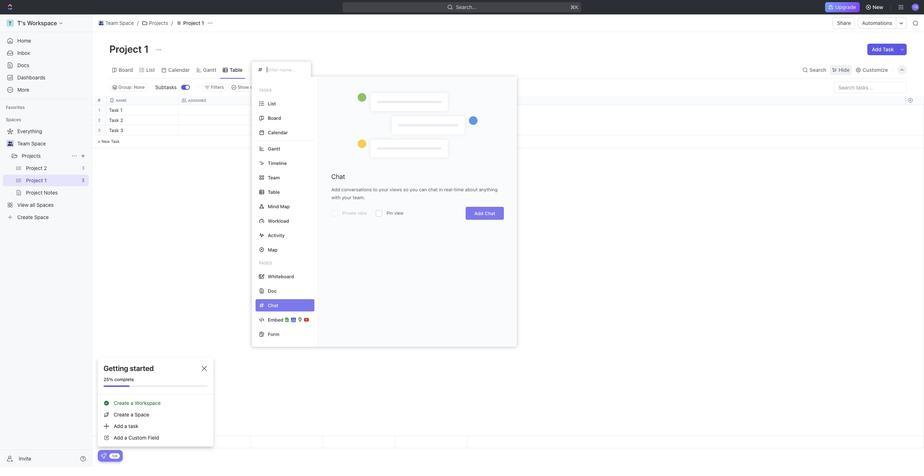 Task type: describe. For each thing, give the bounding box(es) containing it.
1 horizontal spatial team
[[105, 20, 118, 26]]

projects link inside tree
[[22, 150, 69, 162]]

1 2 3
[[98, 108, 101, 132]]

‎task for ‎task 2
[[109, 117, 119, 123]]

you
[[410, 187, 418, 192]]

set priority image for 3
[[394, 126, 405, 136]]

task for add task
[[883, 46, 894, 52]]

team space link inside tree
[[17, 138, 87, 149]]

complete
[[114, 377, 134, 382]]

to do for task 3
[[255, 128, 268, 133]]

calendar link
[[167, 65, 190, 75]]

task for new task
[[111, 139, 120, 144]]

1 horizontal spatial space
[[119, 20, 134, 26]]

1 horizontal spatial map
[[280, 203, 290, 209]]

0 vertical spatial list
[[146, 67, 155, 73]]

#
[[98, 97, 100, 103]]

form
[[268, 331, 279, 337]]

1 inside 1 2 3
[[98, 108, 100, 112]]

gantt inside gantt link
[[203, 67, 216, 73]]

private
[[342, 210, 356, 216]]

to do cell for ‎task 2
[[251, 115, 323, 125]]

pages
[[259, 261, 272, 265]]

to for task 3
[[255, 128, 261, 133]]

add for add task
[[872, 46, 881, 52]]

to inside "add conversations to your views so you can chat in real-time about anything with your team."
[[373, 187, 377, 192]]

search...
[[456, 4, 477, 10]]

press space to select this row. row containing 2
[[92, 115, 106, 125]]

‎task 1
[[109, 107, 122, 113]]

search button
[[800, 65, 829, 75]]

dashboards
[[17, 74, 45, 80]]

⌘k
[[571, 4, 579, 10]]

create a space
[[114, 412, 149, 418]]

inbox
[[17, 50, 30, 56]]

row inside grid
[[106, 96, 467, 105]]

1 horizontal spatial user group image
[[99, 21, 103, 25]]

25%
[[104, 377, 113, 382]]

to for ‎task 2
[[255, 118, 261, 123]]

1 inside press space to select this row. row
[[120, 107, 122, 113]]

0 vertical spatial table
[[230, 67, 243, 73]]

add for add a custom field
[[114, 435, 123, 441]]

with
[[331, 195, 341, 200]]

1 horizontal spatial projects link
[[140, 19, 170, 27]]

tree inside sidebar navigation
[[3, 126, 89, 223]]

press space to select this row. row containing 1
[[92, 105, 106, 115]]

2 for 1
[[98, 118, 101, 122]]

new for new
[[873, 4, 883, 10]]

embed
[[268, 317, 283, 323]]

to do cell for task 3
[[251, 125, 323, 135]]

0 horizontal spatial project 1
[[109, 43, 151, 55]]

0 vertical spatial project
[[183, 20, 200, 26]]

project 1 link
[[174, 19, 206, 27]]

1 horizontal spatial list
[[268, 101, 276, 106]]

whiteboard
[[268, 273, 294, 279]]

1 horizontal spatial team space
[[105, 20, 134, 26]]

private view
[[342, 210, 367, 216]]

1 vertical spatial project
[[109, 43, 142, 55]]

getting
[[104, 364, 128, 373]]

task
[[128, 423, 138, 429]]

0 horizontal spatial chat
[[331, 173, 345, 180]]

grid containing ‎task 1
[[92, 96, 924, 448]]

view button
[[252, 61, 275, 78]]

0 horizontal spatial board
[[119, 67, 133, 73]]

so
[[403, 187, 408, 192]]

‎task 2
[[109, 117, 123, 123]]

search
[[810, 67, 826, 73]]

docs
[[17, 62, 29, 68]]

a for workspace
[[131, 400, 133, 406]]

2 for ‎task
[[120, 117, 123, 123]]

table link
[[228, 65, 243, 75]]

1 / from the left
[[137, 20, 139, 26]]

create for create a workspace
[[114, 400, 129, 406]]

new button
[[863, 1, 888, 13]]

spaces
[[6, 117, 21, 122]]

gantt link
[[202, 65, 216, 75]]

1 vertical spatial gantt
[[268, 146, 280, 151]]

a for space
[[131, 412, 133, 418]]

sidebar navigation
[[0, 14, 92, 467]]

space inside tree
[[31, 140, 46, 147]]

upgrade link
[[825, 2, 860, 12]]

anything
[[479, 187, 498, 192]]

getting started
[[104, 364, 154, 373]]

tasks
[[259, 88, 272, 92]]

view button
[[252, 65, 275, 75]]

1 horizontal spatial team space link
[[96, 19, 136, 27]]

show closed
[[238, 84, 264, 90]]

subtasks button
[[152, 82, 181, 93]]

field
[[148, 435, 159, 441]]

dashboards link
[[3, 72, 89, 83]]

favorites
[[6, 105, 25, 110]]

row group containing ‎task 1
[[106, 105, 467, 148]]

1 horizontal spatial project 1
[[183, 20, 204, 26]]

activity
[[268, 232, 285, 238]]

views
[[390, 187, 402, 192]]

3 inside press space to select this row. row
[[120, 127, 123, 133]]

new task
[[101, 139, 120, 144]]

1/4
[[112, 454, 117, 458]]

home
[[17, 38, 31, 44]]

board link
[[117, 65, 133, 75]]

can
[[419, 187, 427, 192]]

share button
[[833, 17, 855, 29]]

to do for ‎task 2
[[255, 118, 268, 123]]

close image
[[202, 366, 207, 371]]

home link
[[3, 35, 89, 47]]

view
[[261, 67, 273, 73]]

upgrade
[[835, 4, 856, 10]]

press space to select this row. row containing task 3
[[106, 125, 467, 136]]

Enter name... field
[[266, 66, 305, 73]]

onboarding checklist button element
[[101, 453, 106, 459]]

automations button
[[859, 18, 896, 29]]

do for ‎task 2
[[262, 118, 268, 123]]

task 3
[[109, 127, 123, 133]]

favorites button
[[3, 103, 28, 112]]

mind map
[[268, 203, 290, 209]]

new for new task
[[101, 139, 110, 144]]

workspace
[[135, 400, 161, 406]]



Task type: vqa. For each thing, say whether or not it's contained in the screenshot.
the bottom Notes
no



Task type: locate. For each thing, give the bounding box(es) containing it.
set priority image for 1
[[394, 105, 405, 116]]

pin view
[[387, 210, 403, 216]]

customize button
[[853, 65, 890, 75]]

1 vertical spatial do
[[262, 128, 268, 133]]

table up show
[[230, 67, 243, 73]]

‎task up ‎task 2
[[109, 107, 119, 113]]

task down ‎task 2
[[109, 127, 119, 133]]

add task
[[872, 46, 894, 52]]

add conversations to your views so you can chat in real-time about anything with your team.
[[331, 187, 498, 200]]

board
[[119, 67, 133, 73], [268, 115, 281, 121]]

set priority element for task 3
[[394, 126, 405, 136]]

0 horizontal spatial map
[[268, 247, 277, 253]]

doc
[[268, 288, 277, 294]]

add left task
[[114, 423, 123, 429]]

0 vertical spatial team space link
[[96, 19, 136, 27]]

map right "mind"
[[280, 203, 290, 209]]

map
[[280, 203, 290, 209], [268, 247, 277, 253]]

0 vertical spatial chat
[[331, 173, 345, 180]]

add task button
[[868, 44, 898, 55]]

2 inside 1 2 3
[[98, 118, 101, 122]]

add inside "add conversations to your views so you can chat in real-time about anything with your team."
[[331, 187, 340, 192]]

projects
[[149, 20, 168, 26], [22, 153, 41, 159]]

0 horizontal spatial view
[[358, 210, 367, 216]]

1 vertical spatial projects link
[[22, 150, 69, 162]]

add up with
[[331, 187, 340, 192]]

25% complete
[[104, 377, 134, 382]]

0 horizontal spatial team
[[17, 140, 30, 147]]

1 vertical spatial ‎task
[[109, 117, 119, 123]]

do for task 3
[[262, 128, 268, 133]]

2 inside press space to select this row. row
[[120, 117, 123, 123]]

new down task 3
[[101, 139, 110, 144]]

0 vertical spatial team
[[105, 20, 118, 26]]

table up "mind"
[[268, 189, 280, 195]]

workload
[[268, 218, 289, 224]]

0 vertical spatial your
[[379, 187, 388, 192]]

0 vertical spatial do
[[262, 118, 268, 123]]

a
[[131, 400, 133, 406], [131, 412, 133, 418], [124, 423, 127, 429], [124, 435, 127, 441]]

space
[[119, 20, 134, 26], [31, 140, 46, 147], [135, 412, 149, 418]]

1 horizontal spatial chat
[[485, 210, 495, 216]]

to do cell
[[251, 115, 323, 125], [251, 125, 323, 135]]

calendar up timeline
[[268, 129, 288, 135]]

onboarding checklist button image
[[101, 453, 106, 459]]

new
[[873, 4, 883, 10], [101, 139, 110, 144]]

1 vertical spatial your
[[342, 195, 351, 200]]

task inside press space to select this row. row
[[109, 127, 119, 133]]

1 vertical spatial table
[[268, 189, 280, 195]]

your right with
[[342, 195, 351, 200]]

2 set priority image from the top
[[394, 116, 405, 126]]

1 horizontal spatial calendar
[[268, 129, 288, 135]]

1 vertical spatial project 1
[[109, 43, 151, 55]]

in
[[439, 187, 443, 192]]

0 horizontal spatial 2
[[98, 118, 101, 122]]

0 vertical spatial map
[[280, 203, 290, 209]]

2 view from the left
[[394, 210, 403, 216]]

1 do from the top
[[262, 118, 268, 123]]

add up customize at the top of the page
[[872, 46, 881, 52]]

0 horizontal spatial project
[[109, 43, 142, 55]]

2 horizontal spatial space
[[135, 412, 149, 418]]

project 1
[[183, 20, 204, 26], [109, 43, 151, 55]]

0 horizontal spatial new
[[101, 139, 110, 144]]

1 set priority element from the top
[[394, 105, 405, 116]]

list link
[[145, 65, 155, 75]]

add chat
[[474, 210, 495, 216]]

2 vertical spatial to
[[373, 187, 377, 192]]

2 create from the top
[[114, 412, 129, 418]]

cell
[[179, 105, 251, 115], [251, 105, 323, 115], [323, 105, 395, 115], [179, 115, 251, 125], [323, 115, 395, 125], [179, 125, 251, 135], [323, 125, 395, 135]]

invite
[[19, 455, 31, 462]]

calendar up subtasks button
[[168, 67, 190, 73]]

subtasks
[[155, 84, 177, 90]]

map down activity
[[268, 247, 277, 253]]

0 horizontal spatial gantt
[[203, 67, 216, 73]]

0 horizontal spatial team space link
[[17, 138, 87, 149]]

create
[[114, 400, 129, 406], [114, 412, 129, 418]]

0 horizontal spatial calendar
[[168, 67, 190, 73]]

a up task
[[131, 412, 133, 418]]

1 horizontal spatial new
[[873, 4, 883, 10]]

3 set priority element from the top
[[394, 126, 405, 136]]

1 horizontal spatial your
[[379, 187, 388, 192]]

add inside button
[[872, 46, 881, 52]]

0 vertical spatial project 1
[[183, 20, 204, 26]]

grid
[[92, 96, 924, 448]]

hide button
[[830, 65, 852, 75]]

3 left task 3
[[98, 128, 101, 132]]

task inside button
[[883, 46, 894, 52]]

a down add a task
[[124, 435, 127, 441]]

0 vertical spatial space
[[119, 20, 134, 26]]

add a custom field
[[114, 435, 159, 441]]

task
[[883, 46, 894, 52], [109, 127, 119, 133], [111, 139, 120, 144]]

0 horizontal spatial table
[[230, 67, 243, 73]]

0 vertical spatial gantt
[[203, 67, 216, 73]]

2 vertical spatial team
[[268, 175, 280, 180]]

team
[[105, 20, 118, 26], [17, 140, 30, 147], [268, 175, 280, 180]]

0 vertical spatial team space
[[105, 20, 134, 26]]

1 vertical spatial to do
[[255, 128, 268, 133]]

started
[[130, 364, 154, 373]]

0 vertical spatial user group image
[[99, 21, 103, 25]]

your
[[379, 187, 388, 192], [342, 195, 351, 200]]

customize
[[863, 67, 888, 73]]

set priority image
[[394, 105, 405, 116], [394, 116, 405, 126], [394, 126, 405, 136]]

chat up with
[[331, 173, 345, 180]]

view for private view
[[358, 210, 367, 216]]

automations
[[862, 20, 892, 26]]

hide
[[839, 67, 850, 73]]

list
[[146, 67, 155, 73], [268, 101, 276, 106]]

1 set priority image from the top
[[394, 105, 405, 116]]

tree containing team space
[[3, 126, 89, 223]]

row group
[[92, 105, 106, 148], [106, 105, 467, 148], [906, 105, 924, 148], [906, 436, 924, 448]]

0 horizontal spatial space
[[31, 140, 46, 147]]

0 vertical spatial new
[[873, 4, 883, 10]]

2 to do cell from the top
[[251, 125, 323, 135]]

row group containing 1 2 3
[[92, 105, 106, 148]]

tree
[[3, 126, 89, 223]]

2 vertical spatial task
[[111, 139, 120, 144]]

user group image inside tree
[[7, 142, 13, 146]]

calendar
[[168, 67, 190, 73], [268, 129, 288, 135]]

share
[[837, 20, 851, 26]]

3
[[120, 127, 123, 133], [98, 128, 101, 132]]

set priority image for 2
[[394, 116, 405, 126]]

press space to select this row. row
[[92, 105, 106, 115], [106, 105, 467, 116], [92, 115, 106, 125], [106, 115, 467, 126], [92, 125, 106, 135], [106, 125, 467, 136], [106, 436, 467, 448]]

add
[[872, 46, 881, 52], [331, 187, 340, 192], [474, 210, 483, 216], [114, 423, 123, 429], [114, 435, 123, 441]]

custom
[[128, 435, 147, 441]]

0 vertical spatial projects
[[149, 20, 168, 26]]

2 vertical spatial space
[[135, 412, 149, 418]]

1 horizontal spatial board
[[268, 115, 281, 121]]

list up subtasks button
[[146, 67, 155, 73]]

1 vertical spatial list
[[268, 101, 276, 106]]

do up timeline
[[262, 128, 268, 133]]

1
[[202, 20, 204, 26], [144, 43, 149, 55], [120, 107, 122, 113], [98, 108, 100, 112]]

1 vertical spatial space
[[31, 140, 46, 147]]

1 vertical spatial board
[[268, 115, 281, 121]]

2 up task 3
[[120, 117, 123, 123]]

press space to select this row. row containing ‎task 2
[[106, 115, 467, 126]]

press space to select this row. row containing ‎task 1
[[106, 105, 467, 116]]

Search tasks... text field
[[834, 82, 906, 93]]

board down the tasks
[[268, 115, 281, 121]]

task down task 3
[[111, 139, 120, 144]]

user group image
[[99, 21, 103, 25], [7, 142, 13, 146]]

create up add a task
[[114, 412, 129, 418]]

timeline
[[268, 160, 287, 166]]

docs link
[[3, 60, 89, 71]]

mind
[[268, 203, 279, 209]]

0 vertical spatial calendar
[[168, 67, 190, 73]]

0 horizontal spatial list
[[146, 67, 155, 73]]

1 view from the left
[[358, 210, 367, 216]]

1 vertical spatial to
[[255, 128, 261, 133]]

view
[[358, 210, 367, 216], [394, 210, 403, 216]]

gantt up timeline
[[268, 146, 280, 151]]

1 vertical spatial team space link
[[17, 138, 87, 149]]

view right private
[[358, 210, 367, 216]]

project
[[183, 20, 200, 26], [109, 43, 142, 55]]

create for create a space
[[114, 412, 129, 418]]

1 vertical spatial chat
[[485, 210, 495, 216]]

2 set priority element from the top
[[394, 116, 405, 126]]

new inside button
[[873, 4, 883, 10]]

2 left ‎task 2
[[98, 118, 101, 122]]

3 set priority image from the top
[[394, 126, 405, 136]]

2 do from the top
[[262, 128, 268, 133]]

chat
[[331, 173, 345, 180], [485, 210, 495, 216]]

team space inside tree
[[17, 140, 46, 147]]

‎task for ‎task 1
[[109, 107, 119, 113]]

a up create a space
[[131, 400, 133, 406]]

1 horizontal spatial gantt
[[268, 146, 280, 151]]

about
[[465, 187, 478, 192]]

list down the tasks
[[268, 101, 276, 106]]

projects inside tree
[[22, 153, 41, 159]]

2 to do from the top
[[255, 128, 268, 133]]

0 horizontal spatial projects
[[22, 153, 41, 159]]

add for add a task
[[114, 423, 123, 429]]

a left task
[[124, 423, 127, 429]]

1 horizontal spatial view
[[394, 210, 403, 216]]

1 vertical spatial team space
[[17, 140, 46, 147]]

set priority element for ‎task 1
[[394, 105, 405, 116]]

0 horizontal spatial projects link
[[22, 150, 69, 162]]

task up customize at the top of the page
[[883, 46, 894, 52]]

press space to select this row. row containing 3
[[92, 125, 106, 135]]

0 vertical spatial to do cell
[[251, 115, 323, 125]]

closed
[[250, 84, 264, 90]]

inbox link
[[3, 47, 89, 59]]

1 horizontal spatial project
[[183, 20, 200, 26]]

new inside grid
[[101, 139, 110, 144]]

‎task down ‎task 1
[[109, 117, 119, 123]]

conversations
[[341, 187, 372, 192]]

1 to do from the top
[[255, 118, 268, 123]]

0 vertical spatial create
[[114, 400, 129, 406]]

row
[[106, 96, 467, 105]]

real-
[[444, 187, 454, 192]]

1 vertical spatial map
[[268, 247, 277, 253]]

add for add chat
[[474, 210, 483, 216]]

board left the list link on the top left
[[119, 67, 133, 73]]

create a workspace
[[114, 400, 161, 406]]

1 ‎task from the top
[[109, 107, 119, 113]]

1 horizontal spatial /
[[171, 20, 173, 26]]

new up automations
[[873, 4, 883, 10]]

1 horizontal spatial table
[[268, 189, 280, 195]]

2 ‎task from the top
[[109, 117, 119, 123]]

1 horizontal spatial projects
[[149, 20, 168, 26]]

show
[[238, 84, 249, 90]]

0 horizontal spatial your
[[342, 195, 351, 200]]

1 vertical spatial create
[[114, 412, 129, 418]]

0 horizontal spatial /
[[137, 20, 139, 26]]

pin
[[387, 210, 393, 216]]

1 vertical spatial to do cell
[[251, 125, 323, 135]]

team inside tree
[[17, 140, 30, 147]]

view for pin view
[[394, 210, 403, 216]]

to do
[[255, 118, 268, 123], [255, 128, 268, 133]]

1 horizontal spatial 3
[[120, 127, 123, 133]]

add down add a task
[[114, 435, 123, 441]]

a for task
[[124, 423, 127, 429]]

1 vertical spatial user group image
[[7, 142, 13, 146]]

0 vertical spatial to do
[[255, 118, 268, 123]]

1 horizontal spatial 2
[[120, 117, 123, 123]]

team space link
[[96, 19, 136, 27], [17, 138, 87, 149]]

chat down anything
[[485, 210, 495, 216]]

chat
[[428, 187, 438, 192]]

gantt left the table link
[[203, 67, 216, 73]]

view right pin
[[394, 210, 403, 216]]

0 horizontal spatial team space
[[17, 140, 46, 147]]

your left views
[[379, 187, 388, 192]]

team.
[[353, 195, 365, 200]]

1 vertical spatial new
[[101, 139, 110, 144]]

1 vertical spatial team
[[17, 140, 30, 147]]

1 vertical spatial projects
[[22, 153, 41, 159]]

1 vertical spatial calendar
[[268, 129, 288, 135]]

gantt
[[203, 67, 216, 73], [268, 146, 280, 151]]

0 horizontal spatial 3
[[98, 128, 101, 132]]

show closed button
[[229, 83, 267, 92]]

2 horizontal spatial team
[[268, 175, 280, 180]]

0 vertical spatial projects link
[[140, 19, 170, 27]]

add for add conversations to your views so you can chat in real-time about anything with your team.
[[331, 187, 340, 192]]

1 create from the top
[[114, 400, 129, 406]]

0 horizontal spatial user group image
[[7, 142, 13, 146]]

3 down ‎task 2
[[120, 127, 123, 133]]

add a task
[[114, 423, 138, 429]]

0 vertical spatial ‎task
[[109, 107, 119, 113]]

0 vertical spatial task
[[883, 46, 894, 52]]

time
[[454, 187, 464, 192]]

add down about
[[474, 210, 483, 216]]

0 vertical spatial board
[[119, 67, 133, 73]]

0 vertical spatial to
[[255, 118, 261, 123]]

2 / from the left
[[171, 20, 173, 26]]

1 to do cell from the top
[[251, 115, 323, 125]]

a for custom
[[124, 435, 127, 441]]

set priority element
[[394, 105, 405, 116], [394, 116, 405, 126], [394, 126, 405, 136]]

projects link
[[140, 19, 170, 27], [22, 150, 69, 162]]

to
[[255, 118, 261, 123], [255, 128, 261, 133], [373, 187, 377, 192]]

do
[[262, 118, 268, 123], [262, 128, 268, 133]]

do down the tasks
[[262, 118, 268, 123]]

create up create a space
[[114, 400, 129, 406]]

1 vertical spatial task
[[109, 127, 119, 133]]

set priority element for ‎task 2
[[394, 116, 405, 126]]



